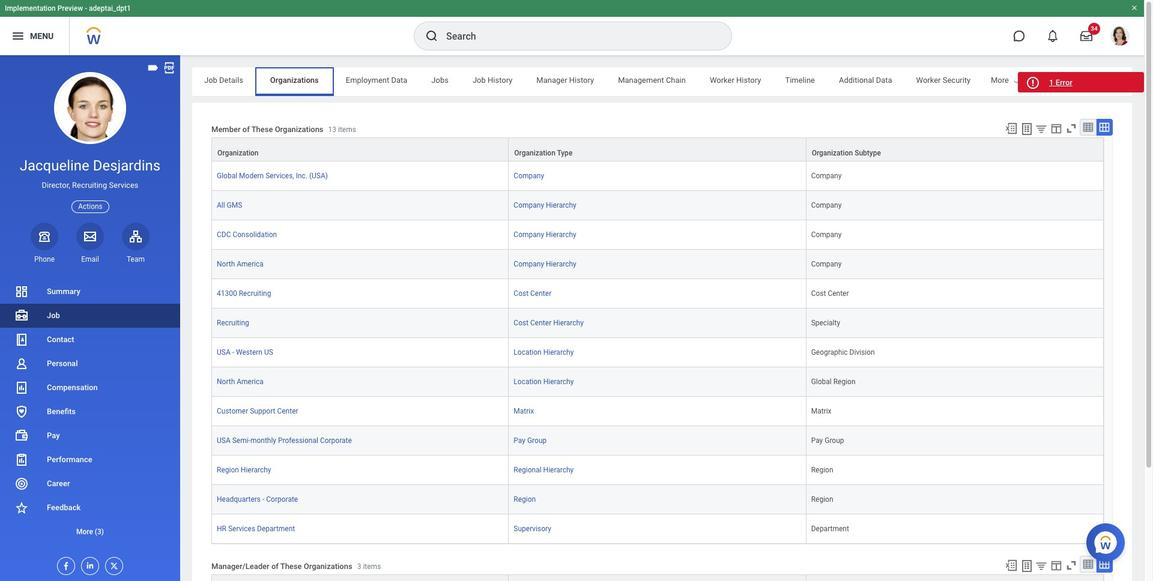 Task type: locate. For each thing, give the bounding box(es) containing it.
0 horizontal spatial matrix
[[514, 407, 534, 416]]

1 history from the left
[[488, 76, 512, 85]]

manager/leader of these organizations 3 items
[[211, 562, 381, 571]]

1 vertical spatial click to view/edit grid preferences image
[[1050, 559, 1063, 572]]

2 location from the top
[[514, 378, 542, 386]]

organizations left the "13" on the top
[[275, 125, 323, 134]]

recruiting
[[72, 181, 107, 190], [239, 290, 271, 298], [217, 319, 249, 327]]

performance
[[47, 455, 92, 464]]

0 vertical spatial recruiting
[[72, 181, 107, 190]]

location hierarchy up matrix 'link'
[[514, 378, 574, 386]]

2 company hierarchy from the top
[[514, 231, 576, 239]]

recruiting down jacqueline desjardins
[[72, 181, 107, 190]]

of right member
[[242, 125, 250, 134]]

cost for recruiting
[[514, 319, 529, 327]]

0 horizontal spatial cost center
[[514, 290, 551, 298]]

corporate inside usa semi-monthly professional corporate link
[[320, 437, 352, 445]]

1 vertical spatial usa
[[217, 437, 230, 445]]

north america link down cdc consolidation
[[217, 258, 264, 269]]

pay down benefits
[[47, 431, 60, 440]]

america up '41300 recruiting' link
[[237, 260, 264, 269]]

organization up company link
[[514, 149, 555, 157]]

feedback link
[[0, 496, 180, 520]]

2 company hierarchy link from the top
[[514, 228, 576, 239]]

1 toolbar from the top
[[999, 119, 1113, 138]]

export to worksheets image
[[1020, 122, 1034, 136], [1020, 559, 1034, 574]]

job left details
[[204, 76, 217, 85]]

hierarchy
[[546, 201, 576, 210], [546, 231, 576, 239], [546, 260, 576, 269], [553, 319, 584, 327], [543, 348, 574, 357], [543, 378, 574, 386], [241, 466, 271, 475], [543, 466, 574, 475]]

1 horizontal spatial data
[[876, 76, 892, 85]]

history left error
[[1026, 76, 1051, 85]]

all gms link
[[217, 199, 242, 210]]

region up headquarters
[[217, 466, 239, 475]]

global region
[[811, 378, 856, 386]]

close environment banner image
[[1131, 4, 1138, 11]]

14 row from the top
[[211, 515, 1104, 544]]

select to filter grid data image left fullscreen image
[[1035, 123, 1048, 135]]

1 horizontal spatial group
[[825, 437, 844, 445]]

cdc
[[217, 231, 231, 239]]

cost center for cost center element
[[811, 290, 849, 298]]

1 north america from the top
[[217, 260, 264, 269]]

0 horizontal spatial corporate
[[266, 496, 298, 504]]

2 location hierarchy link from the top
[[514, 375, 574, 386]]

4 row from the top
[[211, 220, 1104, 250]]

center right support
[[277, 407, 298, 416]]

compensation image
[[14, 381, 29, 395]]

1 error button
[[1018, 72, 1144, 92]]

-
[[85, 4, 87, 13], [232, 348, 234, 357], [262, 496, 264, 504]]

organization down member
[[217, 149, 259, 157]]

0 horizontal spatial items
[[338, 126, 356, 134]]

company link
[[514, 169, 544, 180]]

0 vertical spatial america
[[237, 260, 264, 269]]

row containing headquarters - corporate
[[211, 485, 1104, 515]]

table image right fullscreen image
[[1082, 121, 1094, 133]]

email button
[[76, 223, 104, 264]]

3 row from the top
[[211, 191, 1104, 220]]

organization left subtype
[[812, 149, 853, 157]]

1 horizontal spatial matrix
[[811, 407, 831, 416]]

6 row from the top
[[211, 279, 1104, 309]]

view team image
[[129, 229, 143, 244]]

1 vertical spatial more
[[76, 528, 93, 536]]

2 horizontal spatial -
[[262, 496, 264, 504]]

2 america from the top
[[237, 378, 264, 386]]

2 vertical spatial recruiting
[[217, 319, 249, 327]]

of
[[242, 125, 250, 134], [271, 562, 279, 571]]

company hierarchy link for cdc consolidation
[[514, 228, 576, 239]]

1 region element from the top
[[811, 464, 833, 475]]

job up contact
[[47, 311, 60, 320]]

location hierarchy for global
[[514, 378, 574, 386]]

worker for worker security
[[916, 76, 941, 85]]

41300 recruiting
[[217, 290, 271, 298]]

2 click to view/edit grid preferences image from the top
[[1050, 559, 1063, 572]]

row containing usa - western us
[[211, 338, 1104, 368]]

1 horizontal spatial corporate
[[320, 437, 352, 445]]

location hierarchy link down cost center hierarchy at bottom
[[514, 346, 574, 357]]

email jacqueline desjardins element
[[76, 255, 104, 264]]

list
[[0, 280, 180, 544]]

1 company hierarchy from the top
[[514, 201, 576, 210]]

items for manager/leader of these organizations
[[363, 563, 381, 571]]

center up cost center hierarchy link
[[530, 290, 551, 298]]

1 company hierarchy link from the top
[[514, 199, 576, 210]]

click to view/edit grid preferences image left fullscreen image
[[1050, 122, 1063, 135]]

location hierarchy down cost center hierarchy at bottom
[[514, 348, 574, 357]]

justify image
[[11, 29, 25, 43]]

global
[[217, 172, 237, 180], [811, 378, 832, 386]]

worker for worker history
[[710, 76, 734, 85]]

company element for all gms
[[811, 199, 842, 210]]

0 vertical spatial these
[[251, 125, 273, 134]]

data right the employment
[[391, 76, 407, 85]]

1 vertical spatial items
[[363, 563, 381, 571]]

menu
[[30, 31, 54, 41]]

0 horizontal spatial -
[[85, 4, 87, 13]]

1 select to filter grid data image from the top
[[1035, 123, 1048, 135]]

corporate up the hr services department link
[[266, 496, 298, 504]]

1 location hierarchy from the top
[[514, 348, 574, 357]]

0 horizontal spatial job
[[47, 311, 60, 320]]

1 vertical spatial select to filter grid data image
[[1035, 560, 1048, 572]]

row containing hr services department
[[211, 515, 1104, 544]]

region
[[833, 378, 856, 386], [217, 466, 239, 475], [811, 466, 833, 475], [514, 496, 536, 504], [811, 496, 833, 504]]

3 company hierarchy from the top
[[514, 260, 576, 269]]

2 company element from the top
[[811, 199, 842, 210]]

0 vertical spatial usa
[[217, 348, 230, 357]]

1 organization from the left
[[217, 149, 259, 157]]

0 vertical spatial location
[[514, 348, 542, 357]]

items inside 'manager/leader of these organizations 3 items'
[[363, 563, 381, 571]]

cost
[[514, 290, 529, 298], [811, 290, 826, 298], [514, 319, 529, 327]]

department element
[[811, 523, 849, 533]]

cost down cost center link
[[514, 319, 529, 327]]

2 vertical spatial company hierarchy
[[514, 260, 576, 269]]

0 vertical spatial services
[[109, 181, 138, 190]]

location hierarchy link for geographic
[[514, 346, 574, 357]]

0 vertical spatial region element
[[811, 464, 833, 475]]

these right manager/leader
[[280, 562, 302, 571]]

menu banner
[[0, 0, 1144, 55]]

7 row from the top
[[211, 309, 1104, 338]]

center for cost center hierarchy link
[[530, 319, 551, 327]]

0 vertical spatial north america link
[[217, 258, 264, 269]]

1 company element from the top
[[811, 169, 842, 180]]

click to view/edit grid preferences image
[[1050, 122, 1063, 135], [1050, 559, 1063, 572]]

4 history from the left
[[1026, 76, 1051, 85]]

export to worksheets image left fullscreen image
[[1020, 122, 1034, 136]]

location hierarchy
[[514, 348, 574, 357], [514, 378, 574, 386]]

2 worker from the left
[[916, 76, 941, 85]]

0 vertical spatial location hierarchy
[[514, 348, 574, 357]]

recruiting right 41300
[[239, 290, 271, 298]]

organizations up the member of these organizations 13 items
[[270, 76, 319, 85]]

1 vertical spatial location
[[514, 378, 542, 386]]

pay group
[[514, 437, 547, 445], [811, 437, 844, 445]]

3 company element from the top
[[811, 228, 842, 239]]

compensation link
[[0, 376, 180, 400]]

1 vertical spatial -
[[232, 348, 234, 357]]

exclamation image
[[1028, 79, 1037, 88]]

column header
[[509, 575, 806, 581]]

worker security
[[916, 76, 971, 85]]

contact image
[[14, 333, 29, 347]]

services down desjardins
[[109, 181, 138, 190]]

1 vertical spatial export to worksheets image
[[1020, 559, 1034, 574]]

1 vertical spatial corporate
[[266, 496, 298, 504]]

job details
[[204, 76, 243, 85]]

export to worksheets image left fullscreen icon
[[1020, 559, 1034, 574]]

0 vertical spatial table image
[[1082, 121, 1094, 133]]

region element up department element
[[811, 493, 833, 504]]

subtype
[[855, 149, 881, 157]]

cost center up cost center hierarchy link
[[514, 290, 551, 298]]

2 history from the left
[[569, 76, 594, 85]]

1 vertical spatial region element
[[811, 493, 833, 504]]

0 vertical spatial company hierarchy
[[514, 201, 576, 210]]

pay group up regional
[[514, 437, 547, 445]]

2 region element from the top
[[811, 493, 833, 504]]

organization for organization
[[217, 149, 259, 157]]

company element for north america
[[811, 258, 842, 269]]

1 row from the top
[[211, 138, 1104, 162]]

0 horizontal spatial pay group
[[514, 437, 547, 445]]

2 export to worksheets image from the top
[[1020, 559, 1034, 574]]

0 horizontal spatial of
[[242, 125, 250, 134]]

0 horizontal spatial more
[[76, 528, 93, 536]]

1 horizontal spatial of
[[271, 562, 279, 571]]

toolbar for manager/leader of these organizations
[[999, 556, 1113, 575]]

2 vertical spatial organizations
[[304, 562, 352, 571]]

2 row from the top
[[211, 162, 1104, 191]]

1 vertical spatial north america
[[217, 378, 264, 386]]

1 horizontal spatial cost center
[[811, 290, 849, 298]]

corporate right professional
[[320, 437, 352, 445]]

company element for global modern services, inc. (usa)
[[811, 169, 842, 180]]

2 group from the left
[[825, 437, 844, 445]]

1 vertical spatial services
[[228, 525, 255, 533]]

2 data from the left
[[876, 76, 892, 85]]

row containing organization
[[211, 138, 1104, 162]]

inbox large image
[[1080, 30, 1092, 42]]

cost center hierarchy link
[[514, 317, 584, 327]]

0 vertical spatial -
[[85, 4, 87, 13]]

1 export to excel image from the top
[[1005, 122, 1018, 135]]

matrix
[[514, 407, 534, 416], [811, 407, 831, 416]]

2 select to filter grid data image from the top
[[1035, 560, 1048, 572]]

group down matrix element
[[825, 437, 844, 445]]

3 history from the left
[[736, 76, 761, 85]]

1 vertical spatial toolbar
[[999, 556, 1113, 575]]

13 row from the top
[[211, 485, 1104, 515]]

0 horizontal spatial global
[[217, 172, 237, 180]]

1 vertical spatial of
[[271, 562, 279, 571]]

export to worksheets image for manager/leader of these organizations
[[1020, 559, 1034, 574]]

1 horizontal spatial services
[[228, 525, 255, 533]]

history left manager at the top left of the page
[[488, 76, 512, 85]]

1 table image from the top
[[1082, 121, 1094, 133]]

services
[[109, 181, 138, 190], [228, 525, 255, 533]]

1 vertical spatial america
[[237, 378, 264, 386]]

items inside the member of these organizations 13 items
[[338, 126, 356, 134]]

0 vertical spatial north america
[[217, 260, 264, 269]]

export to excel image for member of these organizations
[[1005, 122, 1018, 135]]

north america down usa - western us
[[217, 378, 264, 386]]

pay down matrix element
[[811, 437, 823, 445]]

usa left semi-
[[217, 437, 230, 445]]

1 click to view/edit grid preferences image from the top
[[1050, 122, 1063, 135]]

expand table image right fullscreen icon
[[1098, 559, 1110, 571]]

additional data
[[839, 76, 892, 85]]

1 cost center from the left
[[514, 290, 551, 298]]

2 horizontal spatial job
[[473, 76, 486, 85]]

0 horizontal spatial organization
[[217, 149, 259, 157]]

north
[[217, 260, 235, 269], [217, 378, 235, 386]]

0 horizontal spatial services
[[109, 181, 138, 190]]

x image
[[106, 558, 119, 571]]

western
[[236, 348, 262, 357]]

more left exclamation image in the right of the page
[[991, 76, 1009, 85]]

organization inside popup button
[[514, 149, 555, 157]]

location hierarchy link for global
[[514, 375, 574, 386]]

13
[[328, 126, 336, 134]]

row containing global modern services, inc. (usa)
[[211, 162, 1104, 191]]

1 pay group from the left
[[514, 437, 547, 445]]

0 vertical spatial corporate
[[320, 437, 352, 445]]

organizations left 3
[[304, 562, 352, 571]]

expand table image for member of these organizations
[[1098, 121, 1110, 133]]

work
[[1104, 76, 1122, 85]]

data right additional
[[876, 76, 892, 85]]

1 vertical spatial global
[[811, 378, 832, 386]]

summary image
[[14, 285, 29, 299]]

click to view/edit grid preferences image left fullscreen icon
[[1050, 559, 1063, 572]]

department
[[257, 525, 295, 533], [811, 525, 849, 533]]

- inside the usa - western us "link"
[[232, 348, 234, 357]]

usa for usa semi-monthly professional corporate
[[217, 437, 230, 445]]

pay group link
[[514, 434, 547, 445]]

location for north america
[[514, 378, 542, 386]]

0 horizontal spatial these
[[251, 125, 273, 134]]

1 location from the top
[[514, 348, 542, 357]]

global region element
[[811, 375, 856, 386]]

Search Workday  search field
[[446, 23, 707, 49]]

2 horizontal spatial organization
[[812, 149, 853, 157]]

north america for second "north america" link from the bottom
[[217, 260, 264, 269]]

more inside dropdown button
[[76, 528, 93, 536]]

0 horizontal spatial worker
[[710, 76, 734, 85]]

summary
[[47, 287, 80, 296]]

2 usa from the top
[[217, 437, 230, 445]]

center down cost center link
[[530, 319, 551, 327]]

row containing cdc consolidation
[[211, 220, 1104, 250]]

2 export to excel image from the top
[[1005, 559, 1018, 572]]

table image
[[1082, 121, 1094, 133], [1082, 559, 1094, 571]]

linkedin image
[[82, 558, 95, 571]]

1 vertical spatial export to excel image
[[1005, 559, 1018, 572]]

1 horizontal spatial organization
[[514, 149, 555, 157]]

1 export to worksheets image from the top
[[1020, 122, 1034, 136]]

1 matrix from the left
[[514, 407, 534, 416]]

0 vertical spatial items
[[338, 126, 356, 134]]

usa inside "link"
[[217, 348, 230, 357]]

tab list
[[192, 67, 1153, 96]]

1 horizontal spatial more
[[991, 76, 1009, 85]]

benefits
[[47, 407, 76, 416]]

north up customer at the left bottom of page
[[217, 378, 235, 386]]

region up department element
[[811, 496, 833, 504]]

2 horizontal spatial pay
[[811, 437, 823, 445]]

2 vertical spatial company hierarchy link
[[514, 258, 576, 269]]

recruiting inside '41300 recruiting' link
[[239, 290, 271, 298]]

organization type
[[514, 149, 573, 157]]

1 vertical spatial organizations
[[275, 125, 323, 134]]

- right preview
[[85, 4, 87, 13]]

0 vertical spatial location hierarchy link
[[514, 346, 574, 357]]

center for cost center link
[[530, 290, 551, 298]]

1 vertical spatial company hierarchy
[[514, 231, 576, 239]]

1 vertical spatial location hierarchy link
[[514, 375, 574, 386]]

company hierarchy for all gms
[[514, 201, 576, 210]]

hr
[[217, 525, 226, 533]]

1 vertical spatial north
[[217, 378, 235, 386]]

2 matrix from the left
[[811, 407, 831, 416]]

select to filter grid data image
[[1035, 123, 1048, 135], [1035, 560, 1048, 572]]

more left (3)
[[76, 528, 93, 536]]

1 horizontal spatial global
[[811, 378, 832, 386]]

region down pay group element
[[811, 466, 833, 475]]

0 vertical spatial more
[[991, 76, 1009, 85]]

table image right fullscreen icon
[[1082, 559, 1094, 571]]

2 table image from the top
[[1082, 559, 1094, 571]]

location down cost center hierarchy at bottom
[[514, 348, 542, 357]]

jobs
[[431, 76, 449, 85]]

organization for organization subtype
[[812, 149, 853, 157]]

2 pay group from the left
[[811, 437, 844, 445]]

2 toolbar from the top
[[999, 556, 1113, 575]]

global modern services, inc. (usa) link
[[217, 169, 328, 180]]

1 vertical spatial north america link
[[217, 375, 264, 386]]

modern
[[239, 172, 264, 180]]

supervisory
[[514, 525, 551, 533]]

1 vertical spatial company hierarchy link
[[514, 228, 576, 239]]

pay link
[[0, 424, 180, 448]]

pay up regional
[[514, 437, 525, 445]]

1 department from the left
[[257, 525, 295, 533]]

consolidation
[[233, 231, 277, 239]]

2 cost center from the left
[[811, 290, 849, 298]]

1 usa from the top
[[217, 348, 230, 357]]

- inside headquarters - corporate link
[[262, 496, 264, 504]]

0 vertical spatial of
[[242, 125, 250, 134]]

division
[[850, 348, 875, 357]]

export to excel image
[[1005, 122, 1018, 135], [1005, 559, 1018, 572]]

0 vertical spatial expand table image
[[1098, 121, 1110, 133]]

0 vertical spatial toolbar
[[999, 119, 1113, 138]]

list containing summary
[[0, 280, 180, 544]]

1 north from the top
[[217, 260, 235, 269]]

company element for cdc consolidation
[[811, 228, 842, 239]]

1 vertical spatial recruiting
[[239, 290, 271, 298]]

global for global region
[[811, 378, 832, 386]]

director, recruiting services
[[42, 181, 138, 190]]

data for employment data
[[391, 76, 407, 85]]

11 row from the top
[[211, 426, 1104, 456]]

3 organization from the left
[[812, 149, 853, 157]]

5 row from the top
[[211, 250, 1104, 279]]

region element for regional hierarchy
[[811, 464, 833, 475]]

0 horizontal spatial pay
[[47, 431, 60, 440]]

2 expand table image from the top
[[1098, 559, 1110, 571]]

(usa)
[[309, 172, 328, 180]]

- right headquarters
[[262, 496, 264, 504]]

job for job history
[[473, 76, 486, 85]]

north america up '41300 recruiting' link
[[217, 260, 264, 269]]

pay
[[47, 431, 60, 440], [514, 437, 525, 445], [811, 437, 823, 445]]

north america link down usa - western us
[[217, 375, 264, 386]]

41300
[[217, 290, 237, 298]]

export to excel image for manager/leader of these organizations
[[1005, 559, 1018, 572]]

location up matrix 'link'
[[514, 378, 542, 386]]

toolbar
[[999, 119, 1113, 138], [999, 556, 1113, 575]]

1 location hierarchy link from the top
[[514, 346, 574, 357]]

0 vertical spatial export to worksheets image
[[1020, 122, 1034, 136]]

1 horizontal spatial items
[[363, 563, 381, 571]]

0 vertical spatial export to excel image
[[1005, 122, 1018, 135]]

10 row from the top
[[211, 397, 1104, 426]]

1 group from the left
[[527, 437, 547, 445]]

more for more (3)
[[76, 528, 93, 536]]

services right hr
[[228, 525, 255, 533]]

1 horizontal spatial -
[[232, 348, 234, 357]]

flexible
[[1075, 76, 1102, 85]]

chain
[[666, 76, 686, 85]]

north america
[[217, 260, 264, 269], [217, 378, 264, 386]]

1 vertical spatial these
[[280, 562, 302, 571]]

adeptai_dpt1
[[89, 4, 131, 13]]

1 expand table image from the top
[[1098, 121, 1110, 133]]

manager history
[[537, 76, 594, 85]]

1 vertical spatial table image
[[1082, 559, 1094, 571]]

expand table image
[[1098, 121, 1110, 133], [1098, 559, 1110, 571]]

region element
[[811, 464, 833, 475], [811, 493, 833, 504]]

row
[[211, 138, 1104, 162], [211, 162, 1104, 191], [211, 191, 1104, 220], [211, 220, 1104, 250], [211, 250, 1104, 279], [211, 279, 1104, 309], [211, 309, 1104, 338], [211, 338, 1104, 368], [211, 368, 1104, 397], [211, 397, 1104, 426], [211, 426, 1104, 456], [211, 456, 1104, 485], [211, 485, 1104, 515], [211, 515, 1104, 544], [211, 575, 1104, 581]]

headquarters - corporate
[[217, 496, 298, 504]]

north america link
[[217, 258, 264, 269], [217, 375, 264, 386]]

- for headquarters - corporate
[[262, 496, 264, 504]]

organization
[[217, 149, 259, 157], [514, 149, 555, 157], [812, 149, 853, 157]]

select to filter grid data image for manager/leader of these organizations
[[1035, 560, 1048, 572]]

north up 41300
[[217, 260, 235, 269]]

global left modern
[[217, 172, 237, 180]]

1 america from the top
[[237, 260, 264, 269]]

region element down pay group element
[[811, 464, 833, 475]]

0 horizontal spatial data
[[391, 76, 407, 85]]

items right the "13" on the top
[[338, 126, 356, 134]]

2 organization from the left
[[514, 149, 555, 157]]

worker left security
[[916, 76, 941, 85]]

1 vertical spatial location hierarchy
[[514, 378, 574, 386]]

items right 3
[[363, 563, 381, 571]]

expand table image right fullscreen image
[[1098, 121, 1110, 133]]

pay group down matrix element
[[811, 437, 844, 445]]

1 data from the left
[[391, 76, 407, 85]]

group up regional hierarchy link
[[527, 437, 547, 445]]

these
[[251, 125, 273, 134], [280, 562, 302, 571]]

1 horizontal spatial worker
[[916, 76, 941, 85]]

pay for pay group element
[[811, 437, 823, 445]]

history left timeline
[[736, 76, 761, 85]]

global up matrix element
[[811, 378, 832, 386]]

job right jobs
[[473, 76, 486, 85]]

0 vertical spatial global
[[217, 172, 237, 180]]

data
[[391, 76, 407, 85], [876, 76, 892, 85]]

0 horizontal spatial department
[[257, 525, 295, 533]]

1 worker from the left
[[710, 76, 734, 85]]

search image
[[425, 29, 439, 43]]

0 vertical spatial organizations
[[270, 76, 319, 85]]

1 horizontal spatial pay
[[514, 437, 525, 445]]

1 horizontal spatial these
[[280, 562, 302, 571]]

of right manager/leader
[[271, 562, 279, 571]]

usa semi-monthly professional corporate link
[[217, 434, 352, 445]]

location hierarchy for geographic
[[514, 348, 574, 357]]

region inside 'link'
[[217, 466, 239, 475]]

matrix up pay group element
[[811, 407, 831, 416]]

global inside 'link'
[[217, 172, 237, 180]]

1 horizontal spatial pay group
[[811, 437, 844, 445]]

2 north america link from the top
[[217, 375, 264, 386]]

4 company element from the top
[[811, 258, 842, 269]]

worker right chain
[[710, 76, 734, 85]]

these right member
[[251, 125, 273, 134]]

0 vertical spatial select to filter grid data image
[[1035, 123, 1048, 135]]

row containing all gms
[[211, 191, 1104, 220]]

pay group element
[[811, 434, 844, 445]]

cost up cost center hierarchy link
[[514, 290, 529, 298]]

america
[[237, 260, 264, 269], [237, 378, 264, 386]]

usa inside usa semi-monthly professional corporate link
[[217, 437, 230, 445]]

personal link
[[0, 352, 180, 376]]

1 vertical spatial expand table image
[[1098, 559, 1110, 571]]

0 vertical spatial click to view/edit grid preferences image
[[1050, 122, 1063, 135]]

2 location hierarchy from the top
[[514, 378, 574, 386]]

3 company hierarchy link from the top
[[514, 258, 576, 269]]

0 vertical spatial company hierarchy link
[[514, 199, 576, 210]]

row containing recruiting
[[211, 309, 1104, 338]]

1 horizontal spatial job
[[204, 76, 217, 85]]

matrix up pay group link
[[514, 407, 534, 416]]

region link
[[514, 493, 536, 504]]

company
[[514, 172, 544, 180], [811, 172, 842, 180], [514, 201, 544, 210], [811, 201, 842, 210], [514, 231, 544, 239], [811, 231, 842, 239], [514, 260, 544, 269], [811, 260, 842, 269]]

company element
[[811, 169, 842, 180], [811, 199, 842, 210], [811, 228, 842, 239], [811, 258, 842, 269]]

8 row from the top
[[211, 338, 1104, 368]]

select to filter grid data image left fullscreen icon
[[1035, 560, 1048, 572]]

1 horizontal spatial department
[[811, 525, 849, 533]]

location hierarchy link up matrix 'link'
[[514, 375, 574, 386]]

history right manager at the top left of the page
[[569, 76, 594, 85]]

- left western at the left bottom of the page
[[232, 348, 234, 357]]

actions
[[78, 202, 103, 211]]

job
[[204, 76, 217, 85], [473, 76, 486, 85], [47, 311, 60, 320]]

click to view/edit grid preferences image for manager/leader of these organizations
[[1050, 559, 1063, 572]]

center
[[530, 290, 551, 298], [828, 290, 849, 298], [530, 319, 551, 327], [277, 407, 298, 416]]

tag image
[[147, 61, 160, 74]]

america up customer support center 'link'
[[237, 378, 264, 386]]

pay image
[[14, 429, 29, 443]]

center up specialty 'element'
[[828, 290, 849, 298]]

cost center up specialty 'element'
[[811, 290, 849, 298]]

recruiting down 41300
[[217, 319, 249, 327]]

0 vertical spatial north
[[217, 260, 235, 269]]

usa left western at the left bottom of the page
[[217, 348, 230, 357]]

12 row from the top
[[211, 456, 1104, 485]]

2 vertical spatial -
[[262, 496, 264, 504]]

recruiting inside navigation pane region
[[72, 181, 107, 190]]

2 north america from the top
[[217, 378, 264, 386]]



Task type: describe. For each thing, give the bounding box(es) containing it.
services inside the hr services department link
[[228, 525, 255, 533]]

summary link
[[0, 280, 180, 304]]

company hierarchy for cdc consolidation
[[514, 231, 576, 239]]

team link
[[122, 223, 150, 264]]

these for manager/leader
[[280, 562, 302, 571]]

group for pay group link
[[527, 437, 547, 445]]

15 row from the top
[[211, 575, 1104, 581]]

performance link
[[0, 448, 180, 472]]

location for usa - western us
[[514, 348, 542, 357]]

history for job history
[[488, 76, 512, 85]]

group for pay group element
[[825, 437, 844, 445]]

pay group for pay group element
[[811, 437, 844, 445]]

1 north america link from the top
[[217, 258, 264, 269]]

region down geographic division
[[833, 378, 856, 386]]

history for contract history
[[1026, 76, 1051, 85]]

usa - western us
[[217, 348, 273, 357]]

expand table image for manager/leader of these organizations
[[1098, 559, 1110, 571]]

department inside the hr services department link
[[257, 525, 295, 533]]

organizations inside tab list
[[270, 76, 319, 85]]

error
[[1056, 78, 1073, 87]]

items for member of these organizations
[[338, 126, 356, 134]]

career image
[[14, 477, 29, 491]]

employment
[[346, 76, 389, 85]]

menu button
[[0, 17, 69, 55]]

profile logan mcneil image
[[1110, 26, 1130, 48]]

north america for 1st "north america" link from the bottom
[[217, 378, 264, 386]]

of for manager/leader
[[271, 562, 279, 571]]

organizations for manager/leader of these organizations
[[304, 562, 352, 571]]

specialty
[[811, 319, 840, 327]]

more (3)
[[76, 528, 104, 536]]

34
[[1091, 25, 1098, 32]]

arrangem
[[1123, 76, 1153, 85]]

america for 1st "north america" link from the bottom
[[237, 378, 264, 386]]

row containing region hierarchy
[[211, 456, 1104, 485]]

9 row from the top
[[211, 368, 1104, 397]]

management
[[618, 76, 664, 85]]

center for cost center element
[[828, 290, 849, 298]]

table image for member of these organizations
[[1082, 121, 1094, 133]]

job link
[[0, 304, 180, 328]]

more (3) button
[[0, 525, 180, 539]]

phone image
[[36, 229, 53, 244]]

these for member
[[251, 125, 273, 134]]

organizations for member of these organizations
[[275, 125, 323, 134]]

job for job details
[[204, 76, 217, 85]]

fullscreen image
[[1065, 559, 1078, 572]]

personal image
[[14, 357, 29, 371]]

matrix link
[[514, 405, 534, 416]]

team jacqueline desjardins element
[[122, 255, 150, 264]]

region up the supervisory link
[[514, 496, 536, 504]]

of for member
[[242, 125, 250, 134]]

cost center element
[[811, 287, 849, 298]]

(3)
[[95, 528, 104, 536]]

pay group for pay group link
[[514, 437, 547, 445]]

toolbar for member of these organizations
[[999, 119, 1113, 138]]

implementation preview -   adeptai_dpt1
[[5, 4, 131, 13]]

matrix element
[[811, 405, 831, 416]]

row containing usa semi-monthly professional corporate
[[211, 426, 1104, 456]]

director,
[[42, 181, 70, 190]]

regional hierarchy link
[[514, 464, 574, 475]]

cost for 41300 recruiting
[[514, 290, 529, 298]]

desjardins
[[93, 157, 160, 174]]

row containing customer support center
[[211, 397, 1104, 426]]

recruiting link
[[217, 317, 249, 327]]

2 north from the top
[[217, 378, 235, 386]]

flexible work arrangem
[[1075, 76, 1153, 85]]

matrix for matrix element
[[811, 407, 831, 416]]

headquarters
[[217, 496, 261, 504]]

inc.
[[296, 172, 308, 180]]

- inside menu banner
[[85, 4, 87, 13]]

america for second "north america" link from the bottom
[[237, 260, 264, 269]]

personal
[[47, 359, 78, 368]]

organization button
[[212, 138, 508, 161]]

organization subtype
[[812, 149, 881, 157]]

regional hierarchy
[[514, 466, 574, 475]]

benefits image
[[14, 405, 29, 419]]

company hierarchy link for north america
[[514, 258, 576, 269]]

job history
[[473, 76, 512, 85]]

member
[[211, 125, 241, 134]]

job inside list
[[47, 311, 60, 320]]

cdc consolidation link
[[217, 228, 277, 239]]

preview
[[57, 4, 83, 13]]

more (3) button
[[0, 520, 180, 544]]

manager
[[537, 76, 567, 85]]

usa - western us link
[[217, 346, 273, 357]]

additional
[[839, 76, 874, 85]]

services inside navigation pane region
[[109, 181, 138, 190]]

headquarters - corporate link
[[217, 493, 298, 504]]

company hierarchy link for all gms
[[514, 199, 576, 210]]

mail image
[[83, 229, 97, 244]]

job image
[[14, 309, 29, 323]]

all gms
[[217, 201, 242, 210]]

history for manager history
[[569, 76, 594, 85]]

team
[[127, 255, 145, 264]]

career link
[[0, 472, 180, 496]]

cdc consolidation
[[217, 231, 277, 239]]

contact
[[47, 335, 74, 344]]

pay for pay group link
[[514, 437, 525, 445]]

41300 recruiting link
[[217, 287, 271, 298]]

data for additional data
[[876, 76, 892, 85]]

worker history
[[710, 76, 761, 85]]

benefits link
[[0, 400, 180, 424]]

global modern services, inc. (usa)
[[217, 172, 328, 180]]

recruiting for 41300
[[239, 290, 271, 298]]

corporate inside headquarters - corporate link
[[266, 496, 298, 504]]

timeline
[[785, 76, 815, 85]]

more for more
[[991, 76, 1009, 85]]

manager/leader
[[211, 562, 269, 571]]

cost center hierarchy
[[514, 319, 584, 327]]

contract history
[[995, 76, 1051, 85]]

table image for manager/leader of these organizations
[[1082, 559, 1094, 571]]

2 department from the left
[[811, 525, 849, 533]]

fullscreen image
[[1065, 122, 1078, 135]]

member of these organizations 13 items
[[211, 125, 356, 134]]

navigation pane region
[[0, 55, 180, 581]]

region element for region
[[811, 493, 833, 504]]

center inside 'link'
[[277, 407, 298, 416]]

global for global modern services, inc. (usa)
[[217, 172, 237, 180]]

region hierarchy link
[[217, 464, 271, 475]]

- for usa - western us
[[232, 348, 234, 357]]

3
[[357, 563, 361, 571]]

jacqueline desjardins
[[20, 157, 160, 174]]

view printable version (pdf) image
[[163, 61, 176, 74]]

region hierarchy
[[217, 466, 271, 475]]

monthly
[[250, 437, 276, 445]]

usa for usa - western us
[[217, 348, 230, 357]]

recruiting for director,
[[72, 181, 107, 190]]

specialty element
[[811, 317, 840, 327]]

services,
[[266, 172, 294, 180]]

select to filter grid data image for member of these organizations
[[1035, 123, 1048, 135]]

export to worksheets image for member of these organizations
[[1020, 122, 1034, 136]]

type
[[557, 149, 573, 157]]

gms
[[227, 201, 242, 210]]

feedback image
[[14, 501, 29, 515]]

actions button
[[72, 200, 109, 213]]

cost up specialty 'element'
[[811, 290, 826, 298]]

notifications large image
[[1047, 30, 1059, 42]]

support
[[250, 407, 275, 416]]

cost center link
[[514, 287, 551, 298]]

phone jacqueline desjardins element
[[31, 255, 58, 264]]

email
[[81, 255, 99, 264]]

history for worker history
[[736, 76, 761, 85]]

row containing 41300 recruiting
[[211, 279, 1104, 309]]

hierarchy inside 'link'
[[241, 466, 271, 475]]

phone button
[[31, 223, 58, 264]]

geographic division
[[811, 348, 875, 357]]

contact link
[[0, 328, 180, 352]]

performance image
[[14, 453, 29, 467]]

1 error
[[1049, 78, 1073, 87]]

implementation
[[5, 4, 56, 13]]

us
[[264, 348, 273, 357]]

geographic division element
[[811, 346, 875, 357]]

cost center for cost center link
[[514, 290, 551, 298]]

click to view/edit grid preferences image for member of these organizations
[[1050, 122, 1063, 135]]

supervisory link
[[514, 523, 551, 533]]

matrix for matrix 'link'
[[514, 407, 534, 416]]

pay inside navigation pane region
[[47, 431, 60, 440]]

organization for organization type
[[514, 149, 555, 157]]

professional
[[278, 437, 318, 445]]

regional
[[514, 466, 541, 475]]

organization subtype button
[[806, 138, 1103, 161]]

company hierarchy for north america
[[514, 260, 576, 269]]

tab list containing job details
[[192, 67, 1153, 96]]

jacqueline
[[20, 157, 89, 174]]

facebook image
[[58, 558, 71, 571]]

semi-
[[232, 437, 250, 445]]

34 button
[[1073, 23, 1100, 49]]



Task type: vqa. For each thing, say whether or not it's contained in the screenshot.


